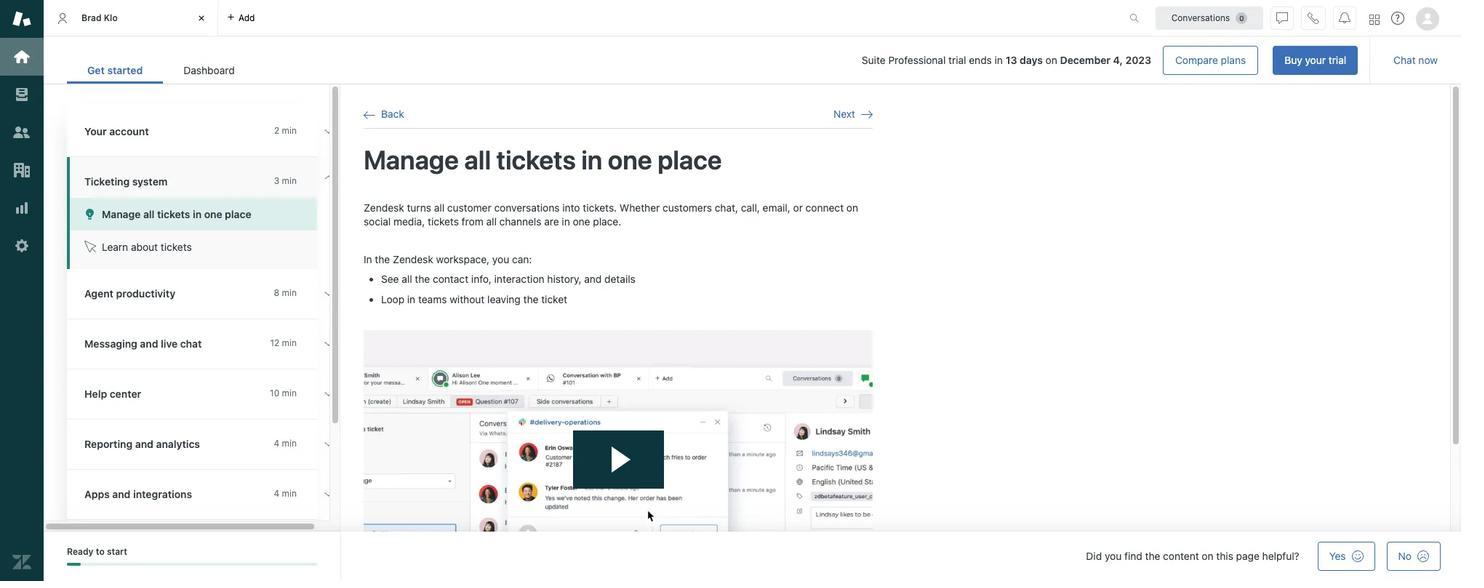 Task type: vqa. For each thing, say whether or not it's contained in the screenshot.
right status
no



Task type: describe. For each thing, give the bounding box(es) containing it.
account
[[109, 125, 149, 137]]

tickets inside zendesk turns all customer conversations into tickets. whether customers chat, call, email, or connect on social media, tickets from all channels are in one place.
[[428, 215, 459, 228]]

suite professional trial ends in 13 days on december 4, 2023
[[862, 54, 1151, 66]]

zendesk support image
[[12, 9, 31, 28]]

tickets.
[[583, 201, 617, 214]]

are
[[544, 215, 559, 228]]

get started image
[[12, 47, 31, 66]]

reporting
[[84, 438, 133, 450]]

tabs tab list
[[44, 0, 1114, 36]]

all inside button
[[143, 208, 154, 220]]

customer
[[447, 201, 491, 214]]

main element
[[0, 0, 44, 581]]

12 min
[[270, 337, 297, 348]]

content
[[1163, 550, 1199, 562]]

page
[[1236, 550, 1260, 562]]

manage inside content-title region
[[364, 144, 459, 176]]

chat now button
[[1382, 46, 1450, 75]]

4 min for analytics
[[274, 438, 297, 449]]

started
[[107, 64, 143, 76]]

admin image
[[12, 236, 31, 255]]

info,
[[471, 273, 492, 285]]

ticket
[[541, 293, 567, 306]]

dashboard tab
[[163, 57, 255, 84]]

min for messaging and live chat
[[282, 337, 297, 348]]

progress bar image
[[67, 563, 81, 566]]

next
[[834, 108, 855, 120]]

your account
[[84, 125, 149, 137]]

3
[[274, 175, 279, 186]]

history,
[[547, 273, 582, 285]]

zendesk image
[[12, 553, 31, 572]]

2 min
[[274, 125, 297, 136]]

zendesk products image
[[1370, 14, 1380, 24]]

customers image
[[12, 123, 31, 142]]

manage inside button
[[102, 208, 141, 220]]

channels
[[499, 215, 541, 228]]

the right the find
[[1145, 550, 1160, 562]]

all right from
[[486, 215, 497, 228]]

reporting and analytics heading
[[67, 420, 343, 470]]

and for apps and integrations
[[112, 488, 131, 500]]

10
[[270, 388, 279, 399]]

buy your trial
[[1285, 54, 1346, 66]]

chat
[[1394, 54, 1416, 66]]

customers
[[663, 201, 712, 214]]

in inside zendesk turns all customer conversations into tickets. whether customers chat, call, email, or connect on social media, tickets from all channels are in one place.
[[562, 215, 570, 228]]

whether
[[620, 201, 660, 214]]

workspace,
[[436, 253, 490, 265]]

did you find the content on this page helpful?
[[1086, 550, 1299, 562]]

buy
[[1285, 54, 1302, 66]]

this
[[1216, 550, 1233, 562]]

all inside content-title region
[[464, 144, 491, 176]]

help center heading
[[67, 369, 343, 420]]

in right "loop"
[[407, 293, 415, 306]]

from
[[462, 215, 483, 228]]

loop
[[381, 293, 404, 306]]

ticketing system
[[84, 175, 168, 188]]

connect
[[806, 201, 844, 214]]

chat now
[[1394, 54, 1438, 66]]

get
[[87, 64, 105, 76]]

min for apps and integrations
[[282, 488, 297, 499]]

no
[[1398, 550, 1412, 562]]

in the zendesk workspace, you can:
[[364, 253, 532, 265]]

one inside zendesk turns all customer conversations into tickets. whether customers chat, call, email, or connect on social media, tickets from all channels are in one place.
[[573, 215, 590, 228]]

contact
[[433, 273, 468, 285]]

analytics
[[156, 438, 200, 450]]

integrations
[[133, 488, 192, 500]]

did
[[1086, 550, 1102, 562]]

now
[[1419, 54, 1438, 66]]

all right turns
[[434, 201, 444, 214]]

place inside button
[[225, 208, 251, 220]]

trial for professional
[[949, 54, 966, 66]]

place inside content-title region
[[658, 144, 722, 176]]

2
[[274, 125, 279, 136]]

add button
[[218, 0, 264, 36]]

4 for apps and integrations
[[274, 488, 279, 499]]

interaction
[[494, 273, 544, 285]]

zendesk turns all customer conversations into tickets. whether customers chat, call, email, or connect on social media, tickets from all channels are in one place.
[[364, 201, 858, 228]]

next button
[[834, 108, 873, 121]]

days
[[1020, 54, 1043, 66]]

ticketing system heading
[[67, 157, 343, 198]]

find
[[1124, 550, 1142, 562]]

details
[[604, 273, 636, 285]]

December 4, 2023 text field
[[1060, 54, 1151, 66]]

tickets inside content-title region
[[496, 144, 576, 176]]

help center
[[84, 388, 141, 400]]

messaging and live chat heading
[[67, 319, 343, 369]]

8 min
[[274, 287, 297, 298]]

december
[[1060, 54, 1111, 66]]

system
[[132, 175, 168, 188]]

or
[[793, 201, 803, 214]]

notifications image
[[1339, 12, 1351, 24]]

close image
[[194, 11, 209, 25]]

3 min
[[274, 175, 297, 186]]

zendesk inside zendesk turns all customer conversations into tickets. whether customers chat, call, email, or connect on social media, tickets from all channels are in one place.
[[364, 201, 404, 214]]

2023
[[1126, 54, 1151, 66]]

13
[[1006, 54, 1017, 66]]

section containing suite professional trial ends in
[[267, 46, 1358, 75]]

see all the contact info, interaction history, and details
[[381, 273, 636, 285]]

ends
[[969, 54, 992, 66]]

yes button
[[1318, 542, 1375, 571]]

the left 'ticket'
[[523, 293, 539, 306]]

professional
[[888, 54, 946, 66]]

and left details
[[584, 273, 602, 285]]



Task type: locate. For each thing, give the bounding box(es) containing it.
1 vertical spatial place
[[225, 208, 251, 220]]

0 vertical spatial zendesk
[[364, 201, 404, 214]]

to
[[96, 546, 105, 557]]

1 vertical spatial zendesk
[[393, 253, 433, 265]]

dashboard
[[183, 64, 235, 76]]

and for reporting and analytics
[[135, 438, 153, 450]]

manage all tickets in one place up the conversations
[[364, 144, 722, 176]]

6 min from the top
[[282, 438, 297, 449]]

min for your account
[[282, 125, 297, 136]]

and left live
[[140, 337, 158, 350]]

your
[[1305, 54, 1326, 66]]

teams
[[418, 293, 447, 306]]

4,
[[1113, 54, 1123, 66]]

helpful?
[[1262, 550, 1299, 562]]

agent productivity
[[84, 287, 175, 300]]

in inside section
[[995, 54, 1003, 66]]

center
[[110, 388, 141, 400]]

learn about tickets button
[[70, 231, 317, 263]]

views image
[[12, 85, 31, 104]]

trial left ends
[[949, 54, 966, 66]]

plans
[[1221, 54, 1246, 66]]

yes
[[1329, 550, 1346, 562]]

ready
[[67, 546, 93, 557]]

on right days
[[1046, 54, 1057, 66]]

manage
[[364, 144, 459, 176], [102, 208, 141, 220]]

1 horizontal spatial on
[[1046, 54, 1057, 66]]

reporting and analytics
[[84, 438, 200, 450]]

place down ticketing system heading
[[225, 208, 251, 220]]

one inside button
[[204, 208, 222, 220]]

manage down ticketing system
[[102, 208, 141, 220]]

7 min from the top
[[282, 488, 297, 499]]

2 min from the top
[[282, 175, 297, 186]]

one down into
[[573, 215, 590, 228]]

compare
[[1175, 54, 1218, 66]]

1 horizontal spatial manage all tickets in one place
[[364, 144, 722, 176]]

all
[[464, 144, 491, 176], [434, 201, 444, 214], [143, 208, 154, 220], [486, 215, 497, 228], [402, 273, 412, 285]]

one up whether
[[608, 144, 652, 176]]

0 horizontal spatial you
[[492, 253, 509, 265]]

0 horizontal spatial one
[[204, 208, 222, 220]]

0 vertical spatial place
[[658, 144, 722, 176]]

loop in teams without leaving the ticket
[[381, 293, 567, 306]]

and
[[584, 273, 602, 285], [140, 337, 158, 350], [135, 438, 153, 450], [112, 488, 131, 500]]

on
[[1046, 54, 1057, 66], [847, 201, 858, 214], [1202, 550, 1214, 562]]

1 vertical spatial 4 min
[[274, 488, 297, 499]]

learn
[[102, 241, 128, 253]]

agent productivity heading
[[67, 269, 343, 319]]

your account heading
[[67, 107, 343, 157]]

region containing zendesk turns all customer conversations into tickets. whether customers chat, call, email, or connect on social media, tickets from all channels are in one place.
[[364, 200, 873, 581]]

ticketing
[[84, 175, 130, 188]]

min inside your account heading
[[282, 125, 297, 136]]

media,
[[393, 215, 425, 228]]

without
[[450, 293, 485, 306]]

can:
[[512, 253, 532, 265]]

tickets right about
[[161, 241, 192, 253]]

4 min inside reporting and analytics 'heading'
[[274, 438, 297, 449]]

brad klo tab
[[44, 0, 218, 36]]

your
[[84, 125, 107, 137]]

0 vertical spatial 4 min
[[274, 438, 297, 449]]

0 horizontal spatial on
[[847, 201, 858, 214]]

one inside content-title region
[[608, 144, 652, 176]]

10 min
[[270, 388, 297, 399]]

turns
[[407, 201, 431, 214]]

and right apps
[[112, 488, 131, 500]]

buy your trial button
[[1273, 46, 1358, 75]]

1 4 from the top
[[274, 438, 279, 449]]

min for reporting and analytics
[[282, 438, 297, 449]]

video thumbnail image
[[364, 330, 873, 581], [364, 330, 873, 581]]

12
[[270, 337, 279, 348]]

4 min inside the apps and integrations heading
[[274, 488, 297, 499]]

manage up turns
[[364, 144, 459, 176]]

1 vertical spatial manage
[[102, 208, 141, 220]]

1 horizontal spatial one
[[573, 215, 590, 228]]

0 horizontal spatial manage all tickets in one place
[[102, 208, 251, 220]]

in
[[364, 253, 372, 265]]

back button
[[364, 108, 404, 121]]

on inside zendesk turns all customer conversations into tickets. whether customers chat, call, email, or connect on social media, tickets from all channels are in one place.
[[847, 201, 858, 214]]

agent
[[84, 287, 113, 300]]

social
[[364, 215, 391, 228]]

trial for your
[[1329, 54, 1346, 66]]

and for messaging and live chat
[[140, 337, 158, 350]]

in inside button
[[193, 208, 202, 220]]

in up the "tickets."
[[581, 144, 602, 176]]

help
[[84, 388, 107, 400]]

suite
[[862, 54, 886, 66]]

min inside help center heading
[[282, 388, 297, 399]]

brad
[[81, 12, 102, 23]]

4 min from the top
[[282, 337, 297, 348]]

0 vertical spatial 4
[[274, 438, 279, 449]]

footer
[[44, 532, 1461, 581]]

4
[[274, 438, 279, 449], [274, 488, 279, 499]]

add
[[239, 12, 255, 23]]

1 vertical spatial on
[[847, 201, 858, 214]]

min inside reporting and analytics 'heading'
[[282, 438, 297, 449]]

all down system
[[143, 208, 154, 220]]

leaving
[[487, 293, 521, 306]]

manage all tickets in one place up learn about tickets button
[[102, 208, 251, 220]]

zendesk
[[364, 201, 404, 214], [393, 253, 433, 265]]

footer containing did you find the content on this page helpful?
[[44, 532, 1461, 581]]

min for agent productivity
[[282, 287, 297, 298]]

ready to start
[[67, 546, 127, 557]]

button displays agent's chat status as invisible. image
[[1276, 12, 1288, 24]]

min inside agent productivity heading
[[282, 287, 297, 298]]

on left this
[[1202, 550, 1214, 562]]

all up customer
[[464, 144, 491, 176]]

1 vertical spatial manage all tickets in one place
[[102, 208, 251, 220]]

get help image
[[1391, 12, 1404, 25]]

manage all tickets in one place button
[[70, 198, 317, 231]]

in left "13"
[[995, 54, 1003, 66]]

one down ticketing system heading
[[204, 208, 222, 220]]

tab list containing get started
[[67, 57, 255, 84]]

in inside content-title region
[[581, 144, 602, 176]]

place up customers
[[658, 144, 722, 176]]

klo
[[104, 12, 118, 23]]

min inside the apps and integrations heading
[[282, 488, 297, 499]]

zendesk up see
[[393, 253, 433, 265]]

in up learn about tickets button
[[193, 208, 202, 220]]

4 for reporting and analytics
[[274, 438, 279, 449]]

1 vertical spatial you
[[1105, 550, 1122, 562]]

you
[[492, 253, 509, 265], [1105, 550, 1122, 562]]

in right are
[[562, 215, 570, 228]]

into
[[562, 201, 580, 214]]

2 vertical spatial on
[[1202, 550, 1214, 562]]

1 trial from the left
[[949, 54, 966, 66]]

compare plans
[[1175, 54, 1246, 66]]

1 horizontal spatial trial
[[1329, 54, 1346, 66]]

content-title region
[[364, 144, 873, 177]]

4 min for integrations
[[274, 488, 297, 499]]

you left can:
[[492, 253, 509, 265]]

the right in
[[375, 253, 390, 265]]

chat,
[[715, 201, 738, 214]]

reporting image
[[12, 199, 31, 217]]

organizations image
[[12, 161, 31, 180]]

2 4 from the top
[[274, 488, 279, 499]]

about
[[131, 241, 158, 253]]

0 horizontal spatial place
[[225, 208, 251, 220]]

in
[[995, 54, 1003, 66], [581, 144, 602, 176], [193, 208, 202, 220], [562, 215, 570, 228], [407, 293, 415, 306]]

2 4 min from the top
[[274, 488, 297, 499]]

min for ticketing system
[[282, 175, 297, 186]]

min inside ticketing system heading
[[282, 175, 297, 186]]

back
[[381, 108, 404, 120]]

all right see
[[402, 273, 412, 285]]

tickets down turns
[[428, 215, 459, 228]]

and inside 'heading'
[[135, 438, 153, 450]]

0 vertical spatial you
[[492, 253, 509, 265]]

progress-bar progress bar
[[67, 563, 317, 566]]

tickets up the conversations
[[496, 144, 576, 176]]

min for help center
[[282, 388, 297, 399]]

apps and integrations heading
[[67, 470, 343, 520]]

tab list
[[67, 57, 255, 84]]

1 min from the top
[[282, 125, 297, 136]]

learn about tickets
[[102, 241, 192, 253]]

see
[[381, 273, 399, 285]]

4 inside the apps and integrations heading
[[274, 488, 279, 499]]

0 vertical spatial manage all tickets in one place
[[364, 144, 722, 176]]

1 horizontal spatial you
[[1105, 550, 1122, 562]]

place
[[658, 144, 722, 176], [225, 208, 251, 220]]

0 horizontal spatial trial
[[949, 54, 966, 66]]

start
[[107, 546, 127, 557]]

conversations button
[[1156, 6, 1263, 29]]

manage all tickets in one place
[[364, 144, 722, 176], [102, 208, 251, 220]]

get started
[[87, 64, 143, 76]]

messaging and live chat
[[84, 337, 202, 350]]

manage all tickets in one place inside button
[[102, 208, 251, 220]]

you right did
[[1105, 550, 1122, 562]]

2 horizontal spatial on
[[1202, 550, 1214, 562]]

1 horizontal spatial manage
[[364, 144, 459, 176]]

apps and integrations
[[84, 488, 192, 500]]

on right 'connect'
[[847, 201, 858, 214]]

region
[[364, 200, 873, 581]]

tickets up learn about tickets button
[[157, 208, 190, 220]]

no button
[[1387, 542, 1441, 571]]

2 trial from the left
[[1329, 54, 1346, 66]]

the up teams
[[415, 273, 430, 285]]

place.
[[593, 215, 621, 228]]

email,
[[763, 201, 790, 214]]

1 4 min from the top
[[274, 438, 297, 449]]

trial
[[949, 54, 966, 66], [1329, 54, 1346, 66]]

2 horizontal spatial one
[[608, 144, 652, 176]]

trial right your
[[1329, 54, 1346, 66]]

zendesk up social
[[364, 201, 404, 214]]

video element
[[364, 330, 873, 581]]

manage all tickets in one place inside content-title region
[[364, 144, 722, 176]]

4 inside reporting and analytics 'heading'
[[274, 438, 279, 449]]

0 vertical spatial on
[[1046, 54, 1057, 66]]

section
[[267, 46, 1358, 75]]

0 vertical spatial manage
[[364, 144, 459, 176]]

1 horizontal spatial place
[[658, 144, 722, 176]]

and left analytics in the bottom of the page
[[135, 438, 153, 450]]

1 vertical spatial 4
[[274, 488, 279, 499]]

apps
[[84, 488, 110, 500]]

5 min from the top
[[282, 388, 297, 399]]

live
[[161, 337, 178, 350]]

conversations
[[1171, 12, 1230, 23]]

3 min from the top
[[282, 287, 297, 298]]

conversations
[[494, 201, 560, 214]]

min inside messaging and live chat heading
[[282, 337, 297, 348]]

trial inside button
[[1329, 54, 1346, 66]]

0 horizontal spatial manage
[[102, 208, 141, 220]]



